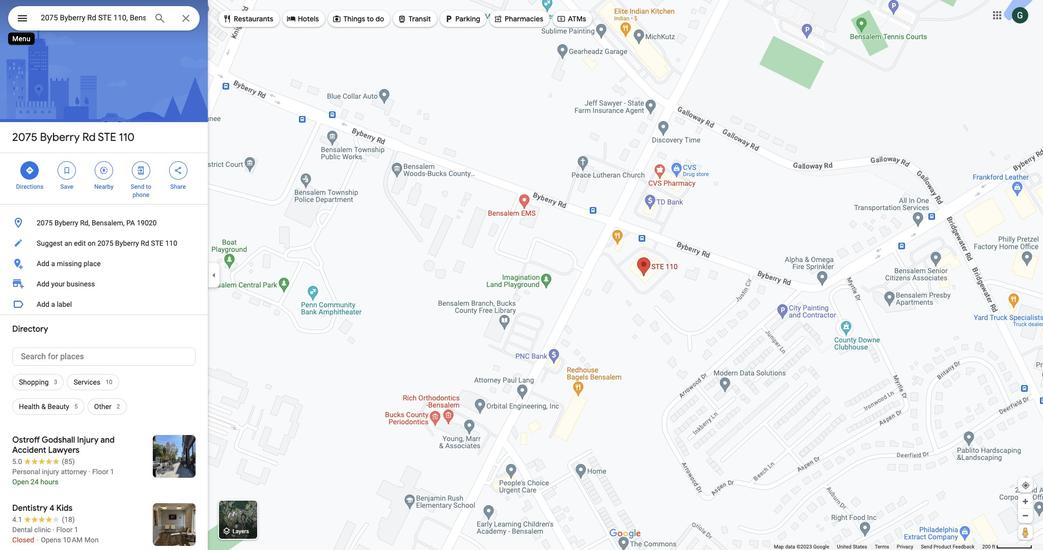 Task type: vqa. For each thing, say whether or not it's contained in the screenshot.
Send to phone
yes



Task type: describe. For each thing, give the bounding box(es) containing it.

[[287, 13, 296, 24]]

privacy
[[897, 545, 914, 550]]

other
[[94, 403, 112, 411]]

directory
[[12, 325, 48, 335]]

2075 for 2075 byberry rd, bensalem, pa 19020
[[37, 219, 53, 227]]

pharmacies
[[505, 14, 544, 23]]

accident
[[12, 446, 46, 456]]

suggest an edit on 2075 byberry rd ste 110
[[37, 239, 177, 248]]

map
[[774, 545, 784, 550]]

to inside  things to do
[[367, 14, 374, 23]]

0 vertical spatial ste
[[98, 130, 116, 145]]

actions for 2075 byberry rd ste 110 region
[[0, 153, 208, 204]]

none field inside 2075 byberry rd ste 110, bensalem, pa 19020 field
[[41, 12, 146, 24]]


[[557, 13, 566, 24]]

dentistry 4 kids
[[12, 504, 73, 514]]

product
[[934, 545, 952, 550]]

your
[[51, 280, 65, 288]]

parking
[[456, 14, 480, 23]]

2075 byberry rd, bensalem, pa 19020 button
[[0, 213, 208, 233]]

 pharmacies
[[494, 13, 544, 24]]

attorney
[[61, 468, 87, 476]]

atms
[[568, 14, 586, 23]]

zoom out image
[[1022, 513, 1030, 520]]

a for missing
[[51, 260, 55, 268]]

⋅
[[36, 537, 39, 545]]

nearby
[[94, 183, 114, 191]]

dentistry
[[12, 504, 48, 514]]

add for add your business
[[37, 280, 49, 288]]

5.0
[[12, 458, 22, 466]]

dental clinic · floor 1 closed ⋅ opens 10 am mon
[[12, 526, 99, 545]]

send to phone
[[131, 183, 151, 199]]

zoom in image
[[1022, 498, 1030, 506]]

add a missing place button
[[0, 254, 208, 274]]

add for add a label
[[37, 301, 49, 309]]

3
[[54, 379, 57, 386]]

business
[[67, 280, 95, 288]]

©2023
[[797, 545, 812, 550]]

 restaurants
[[223, 13, 273, 24]]

send product feedback
[[921, 545, 975, 550]]

open
[[12, 478, 29, 487]]

united states button
[[837, 544, 868, 551]]

 hotels
[[287, 13, 319, 24]]

(18)
[[62, 516, 75, 524]]

injury
[[42, 468, 59, 476]]

2075 Byberry Rd STE 110, Bensalem, PA 19020 field
[[8, 6, 200, 31]]

2075 for 2075 byberry rd ste 110
[[12, 130, 37, 145]]

share
[[170, 183, 186, 191]]

lawyers
[[48, 446, 80, 456]]

send for send to phone
[[131, 183, 144, 191]]

rd,
[[80, 219, 90, 227]]

edit
[[74, 239, 86, 248]]

dental
[[12, 526, 33, 535]]

· inside 'dental clinic · floor 1 closed ⋅ opens 10 am mon'
[[53, 526, 55, 535]]

0 vertical spatial rd
[[82, 130, 96, 145]]

2075 inside button
[[97, 239, 113, 248]]

2075 byberry rd ste 110
[[12, 130, 135, 145]]

floor inside the personal injury attorney · floor 1 open 24 hours
[[92, 468, 108, 476]]

add a missing place
[[37, 260, 101, 268]]

pa
[[126, 219, 135, 227]]

clinic
[[34, 526, 51, 535]]

110 inside button
[[165, 239, 177, 248]]

ostroff godshall injury and accident lawyers
[[12, 436, 115, 456]]

missing
[[57, 260, 82, 268]]

feedback
[[953, 545, 975, 550]]

 atms
[[557, 13, 586, 24]]

place
[[84, 260, 101, 268]]


[[223, 13, 232, 24]]

(85)
[[62, 458, 75, 466]]

shopping 3
[[19, 379, 57, 387]]

closed
[[12, 537, 34, 545]]

label
[[57, 301, 72, 309]]

floor inside 'dental clinic · floor 1 closed ⋅ opens 10 am mon'
[[56, 526, 73, 535]]


[[99, 165, 109, 176]]

health & beauty 5
[[19, 403, 78, 411]]


[[398, 13, 407, 24]]

google account: greg robinson  
(robinsongreg175@gmail.com) image
[[1012, 7, 1029, 23]]

mon
[[84, 537, 99, 545]]

injury
[[77, 436, 99, 446]]


[[25, 165, 34, 176]]

rd inside button
[[141, 239, 149, 248]]

ft
[[992, 545, 996, 550]]


[[444, 13, 454, 24]]

do
[[376, 14, 384, 23]]

phone
[[133, 192, 149, 199]]

ste inside button
[[151, 239, 164, 248]]


[[494, 13, 503, 24]]

10 am
[[63, 537, 83, 545]]

show your location image
[[1022, 482, 1031, 491]]

bensalem,
[[92, 219, 125, 227]]



Task type: locate. For each thing, give the bounding box(es) containing it.
add for add a missing place
[[37, 260, 49, 268]]

1
[[110, 468, 114, 476], [74, 526, 78, 535]]

2075 byberry rd ste 110 main content
[[0, 0, 208, 551]]

2
[[117, 404, 120, 411]]

add left 'your'
[[37, 280, 49, 288]]

1 vertical spatial ·
[[53, 526, 55, 535]]


[[62, 165, 71, 176]]

200
[[983, 545, 991, 550]]

1 vertical spatial send
[[921, 545, 933, 550]]

1 vertical spatial 110
[[165, 239, 177, 248]]

2075 right on
[[97, 239, 113, 248]]

byberry left 'rd,'
[[54, 219, 78, 227]]

0 horizontal spatial to
[[146, 183, 151, 191]]

0 horizontal spatial 1
[[74, 526, 78, 535]]

None field
[[41, 12, 146, 24]]

byberry up ''
[[40, 130, 80, 145]]

add inside add your business link
[[37, 280, 49, 288]]

1 vertical spatial floor
[[56, 526, 73, 535]]

states
[[853, 545, 868, 550]]

godshall
[[42, 436, 75, 446]]

0 horizontal spatial rd
[[82, 130, 96, 145]]

1 horizontal spatial to
[[367, 14, 374, 23]]

directions
[[16, 183, 43, 191]]

2 vertical spatial add
[[37, 301, 49, 309]]

byberry down the pa
[[115, 239, 139, 248]]

google maps element
[[0, 0, 1044, 551]]

layers
[[233, 529, 249, 536]]

add
[[37, 260, 49, 268], [37, 280, 49, 288], [37, 301, 49, 309]]

byberry inside 'button'
[[54, 219, 78, 227]]

a for label
[[51, 301, 55, 309]]

transit
[[409, 14, 431, 23]]

other 2
[[94, 403, 120, 411]]

1 horizontal spatial floor
[[92, 468, 108, 476]]

add inside add a label button
[[37, 301, 49, 309]]

 search field
[[8, 6, 200, 33]]

2 vertical spatial byberry
[[115, 239, 139, 248]]

things
[[344, 14, 365, 23]]

health
[[19, 403, 40, 411]]

1 horizontal spatial send
[[921, 545, 933, 550]]

1 inside 'dental clinic · floor 1 closed ⋅ opens 10 am mon'
[[74, 526, 78, 535]]

0 horizontal spatial send
[[131, 183, 144, 191]]

0 horizontal spatial ste
[[98, 130, 116, 145]]

1 down and
[[110, 468, 114, 476]]

200 ft
[[983, 545, 996, 550]]

a left label
[[51, 301, 55, 309]]

floor
[[92, 468, 108, 476], [56, 526, 73, 535]]

1 up 10 am
[[74, 526, 78, 535]]


[[174, 165, 183, 176]]

footer
[[774, 544, 983, 551]]

2075 byberry rd, bensalem, pa 19020
[[37, 219, 157, 227]]

0 vertical spatial 2075
[[12, 130, 37, 145]]

0 horizontal spatial 110
[[119, 130, 135, 145]]

a inside button
[[51, 260, 55, 268]]

google
[[814, 545, 830, 550]]

send inside button
[[921, 545, 933, 550]]

add your business link
[[0, 274, 208, 295]]

0 horizontal spatial ·
[[53, 526, 55, 535]]

1 vertical spatial rd
[[141, 239, 149, 248]]

1 vertical spatial add
[[37, 280, 49, 288]]

ste down 19020
[[151, 239, 164, 248]]

2075 up 
[[12, 130, 37, 145]]

shopping
[[19, 379, 49, 387]]

24
[[31, 478, 39, 487]]

ste up 
[[98, 130, 116, 145]]

5.0 stars 85 reviews image
[[12, 457, 75, 467]]

collapse side panel image
[[208, 270, 220, 281]]

 button
[[8, 6, 37, 33]]

1 horizontal spatial rd
[[141, 239, 149, 248]]

1 vertical spatial 1
[[74, 526, 78, 535]]

a inside button
[[51, 301, 55, 309]]

19020
[[137, 219, 157, 227]]

personal
[[12, 468, 40, 476]]

on
[[88, 239, 96, 248]]

0 vertical spatial to
[[367, 14, 374, 23]]

services 10
[[74, 379, 112, 387]]

2075
[[12, 130, 37, 145], [37, 219, 53, 227], [97, 239, 113, 248]]

2075 up suggest
[[37, 219, 53, 227]]

1 inside the personal injury attorney · floor 1 open 24 hours
[[110, 468, 114, 476]]

services
[[74, 379, 100, 387]]

to left do
[[367, 14, 374, 23]]

opens
[[41, 537, 61, 545]]

3 add from the top
[[37, 301, 49, 309]]

0 horizontal spatial floor
[[56, 526, 73, 535]]

map data ©2023 google
[[774, 545, 830, 550]]

byberry
[[40, 130, 80, 145], [54, 219, 78, 227], [115, 239, 139, 248]]

· up opens
[[53, 526, 55, 535]]

none text field inside 2075 byberry rd ste 110 main content
[[12, 348, 196, 366]]

terms button
[[875, 544, 890, 551]]

add a label button
[[0, 295, 208, 315]]

2075 inside 'button'
[[37, 219, 53, 227]]

0 vertical spatial floor
[[92, 468, 108, 476]]

1 horizontal spatial ste
[[151, 239, 164, 248]]

0 vertical spatial send
[[131, 183, 144, 191]]

beauty
[[48, 403, 69, 411]]

send left product
[[921, 545, 933, 550]]

1 vertical spatial 2075
[[37, 219, 53, 227]]

0 vertical spatial a
[[51, 260, 55, 268]]

2 add from the top
[[37, 280, 49, 288]]

add left label
[[37, 301, 49, 309]]

0 vertical spatial ·
[[89, 468, 90, 476]]

1 horizontal spatial 110
[[165, 239, 177, 248]]

1 horizontal spatial 1
[[110, 468, 114, 476]]

send product feedback button
[[921, 544, 975, 551]]

to inside send to phone
[[146, 183, 151, 191]]

· inside the personal injury attorney · floor 1 open 24 hours
[[89, 468, 90, 476]]

byberry inside button
[[115, 239, 139, 248]]

a
[[51, 260, 55, 268], [51, 301, 55, 309]]

· right attorney
[[89, 468, 90, 476]]

data
[[786, 545, 796, 550]]

a left "missing"
[[51, 260, 55, 268]]

rd
[[82, 130, 96, 145], [141, 239, 149, 248]]

rd up actions for 2075 byberry rd ste 110 region
[[82, 130, 96, 145]]

 things to do
[[332, 13, 384, 24]]

terms
[[875, 545, 890, 550]]

add inside add a missing place button
[[37, 260, 49, 268]]

restaurants
[[234, 14, 273, 23]]

add a label
[[37, 301, 72, 309]]

hours
[[40, 478, 58, 487]]

united
[[837, 545, 852, 550]]

0 vertical spatial byberry
[[40, 130, 80, 145]]

2 a from the top
[[51, 301, 55, 309]]

1 horizontal spatial ·
[[89, 468, 90, 476]]

1 vertical spatial ste
[[151, 239, 164, 248]]

floor right attorney
[[92, 468, 108, 476]]

an
[[64, 239, 72, 248]]

personal injury attorney · floor 1 open 24 hours
[[12, 468, 114, 487]]

1 add from the top
[[37, 260, 49, 268]]

united states
[[837, 545, 868, 550]]

1 vertical spatial byberry
[[54, 219, 78, 227]]

send for send product feedback
[[921, 545, 933, 550]]

footer containing map data ©2023 google
[[774, 544, 983, 551]]

show street view coverage image
[[1019, 525, 1033, 541]]

send up phone
[[131, 183, 144, 191]]

footer inside google maps element
[[774, 544, 983, 551]]


[[16, 11, 29, 25]]

2 vertical spatial 2075
[[97, 239, 113, 248]]

byberry for rd
[[40, 130, 80, 145]]


[[332, 13, 341, 24]]

0 vertical spatial add
[[37, 260, 49, 268]]

add down suggest
[[37, 260, 49, 268]]

10
[[106, 379, 112, 386]]

hotels
[[298, 14, 319, 23]]

byberry for rd,
[[54, 219, 78, 227]]

1 vertical spatial a
[[51, 301, 55, 309]]

4.1 stars 18 reviews image
[[12, 515, 75, 525]]

None text field
[[12, 348, 196, 366]]

ste
[[98, 130, 116, 145], [151, 239, 164, 248]]


[[136, 165, 146, 176]]

privacy button
[[897, 544, 914, 551]]

kids
[[56, 504, 73, 514]]

to
[[367, 14, 374, 23], [146, 183, 151, 191]]

4
[[49, 504, 54, 514]]

5
[[74, 404, 78, 411]]

1 vertical spatial to
[[146, 183, 151, 191]]

send inside send to phone
[[131, 183, 144, 191]]

0 vertical spatial 110
[[119, 130, 135, 145]]

floor down (18)
[[56, 526, 73, 535]]

1 a from the top
[[51, 260, 55, 268]]

0 vertical spatial 1
[[110, 468, 114, 476]]

 parking
[[444, 13, 480, 24]]

and
[[101, 436, 115, 446]]

add your business
[[37, 280, 95, 288]]

to up phone
[[146, 183, 151, 191]]

 transit
[[398, 13, 431, 24]]

rd down 19020
[[141, 239, 149, 248]]



